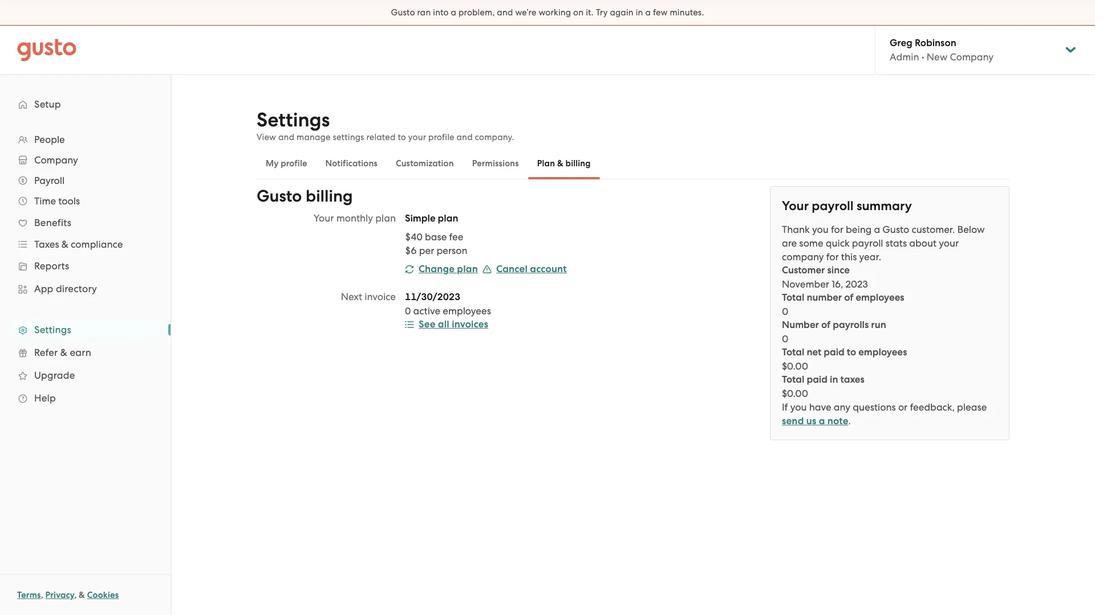 Task type: vqa. For each thing, say whether or not it's contained in the screenshot.


Task type: locate. For each thing, give the bounding box(es) containing it.
simple
[[405, 213, 435, 225]]

your down "gusto billing"
[[314, 213, 334, 224]]

some
[[799, 238, 823, 249]]

0 vertical spatial $0.00
[[782, 361, 808, 372]]

0 up number
[[782, 306, 788, 318]]

into
[[433, 7, 449, 18]]

your for your payroll summary
[[782, 198, 809, 214]]

cookies button
[[87, 589, 119, 603]]

settings for settings view and manage settings related to your profile and company.
[[257, 108, 330, 132]]

& inside button
[[557, 159, 563, 169]]

1 horizontal spatial your
[[782, 198, 809, 214]]

1 vertical spatial to
[[847, 347, 856, 359]]

& left earn
[[60, 347, 67, 359]]

of
[[844, 292, 853, 304], [821, 319, 830, 331]]

0 horizontal spatial to
[[398, 132, 406, 143]]

related
[[366, 132, 396, 143]]

plan for change
[[457, 264, 478, 275]]

a right 'us'
[[819, 416, 825, 428]]

1 horizontal spatial your
[[939, 238, 959, 249]]

1 horizontal spatial billing
[[566, 159, 591, 169]]

total left net
[[782, 347, 804, 359]]

0 horizontal spatial company
[[34, 155, 78, 166]]

gusto for gusto billing
[[257, 187, 302, 206]]

gusto down my
[[257, 187, 302, 206]]

and left we're
[[497, 7, 513, 18]]

gusto navigation element
[[0, 75, 171, 428]]

list containing customer since
[[782, 264, 998, 401]]

1 horizontal spatial in
[[830, 374, 838, 386]]

11/30/2023 0 active employees
[[405, 291, 491, 317]]

0 inside 11/30/2023 0 active employees
[[405, 306, 411, 317]]

your inside settings view and manage settings related to your profile and company.
[[408, 132, 426, 143]]

list containing $40 base fee
[[405, 230, 663, 258]]

1 horizontal spatial company
[[950, 51, 994, 63]]

settings up manage
[[257, 108, 330, 132]]

0 vertical spatial employees
[[856, 292, 904, 304]]

see
[[419, 319, 435, 331]]

manage
[[297, 132, 331, 143]]

11/30/2023
[[405, 291, 460, 303]]

in right the again
[[636, 7, 643, 18]]

$0.00 up if
[[782, 388, 808, 400]]

in left 'taxes'
[[830, 374, 838, 386]]

0 vertical spatial to
[[398, 132, 406, 143]]

0 horizontal spatial list
[[0, 129, 171, 410]]

setup
[[34, 99, 61, 110]]

plan
[[537, 159, 555, 169]]

benefits link
[[11, 213, 159, 233]]

for up quick
[[831, 224, 843, 236]]

of down 2023
[[844, 292, 853, 304]]

1 vertical spatial company
[[34, 155, 78, 166]]

privacy link
[[45, 591, 74, 601]]

company down 'people'
[[34, 155, 78, 166]]

list containing people
[[0, 129, 171, 410]]

for
[[831, 224, 843, 236], [826, 252, 839, 263]]

employees
[[856, 292, 904, 304], [443, 306, 491, 317], [859, 347, 907, 359]]

1 vertical spatial in
[[830, 374, 838, 386]]

to
[[398, 132, 406, 143], [847, 347, 856, 359]]

$0.00
[[782, 361, 808, 372], [782, 388, 808, 400]]

1 vertical spatial paid
[[807, 374, 828, 386]]

total down november
[[782, 292, 804, 304]]

2 horizontal spatial list
[[782, 264, 998, 401]]

to inside the thank you for being a gusto customer. below are some quick payroll stats about your company for this year. customer since november 16, 2023 total number of employees 0 number of payrolls run 0 total net paid to employees $0.00 total paid in taxes $0.00 if you have any questions or feedback, please send us a note .
[[847, 347, 856, 359]]

0 horizontal spatial of
[[821, 319, 830, 331]]

&
[[557, 159, 563, 169], [61, 239, 68, 250], [60, 347, 67, 359], [79, 591, 85, 601]]

settings up "refer"
[[34, 325, 71, 336]]

note
[[827, 416, 848, 428]]

0 vertical spatial company
[[950, 51, 994, 63]]

list
[[0, 129, 171, 410], [405, 230, 663, 258], [782, 264, 998, 401]]

0 horizontal spatial gusto
[[257, 187, 302, 206]]

paid
[[824, 347, 845, 359], [807, 374, 828, 386]]

plan & billing
[[537, 159, 591, 169]]

0 horizontal spatial settings
[[34, 325, 71, 336]]

thank
[[782, 224, 810, 236]]

0 horizontal spatial and
[[278, 132, 294, 143]]

on
[[573, 7, 584, 18]]

monthly
[[336, 213, 373, 224]]

1 horizontal spatial to
[[847, 347, 856, 359]]

settings
[[257, 108, 330, 132], [34, 325, 71, 336]]

2 vertical spatial total
[[782, 374, 804, 386]]

1 vertical spatial you
[[790, 402, 807, 414]]

1 horizontal spatial of
[[844, 292, 853, 304]]

$6
[[405, 245, 417, 257]]

& right plan
[[557, 159, 563, 169]]

employees up invoices
[[443, 306, 491, 317]]

settings inside list
[[34, 325, 71, 336]]

employees down 2023
[[856, 292, 904, 304]]

compliance
[[71, 239, 123, 250]]

1 horizontal spatial gusto
[[391, 7, 415, 18]]

and right the view
[[278, 132, 294, 143]]

plan up the fee
[[438, 213, 458, 225]]

.
[[848, 416, 851, 427]]

0 horizontal spatial your
[[314, 213, 334, 224]]

$0.00 down net
[[782, 361, 808, 372]]

0 horizontal spatial billing
[[306, 187, 353, 206]]

your up thank
[[782, 198, 809, 214]]

number
[[807, 292, 842, 304]]

paid right net
[[824, 347, 845, 359]]

upgrade
[[34, 370, 75, 382]]

plan down person
[[457, 264, 478, 275]]

to right related
[[398, 132, 406, 143]]

of left payrolls
[[821, 319, 830, 331]]

profile up customization button
[[428, 132, 454, 143]]

0 vertical spatial total
[[782, 292, 804, 304]]

taxes
[[34, 239, 59, 250]]

payroll up being at the right
[[812, 198, 854, 214]]

time
[[34, 196, 56, 207]]

cancel account link
[[483, 264, 567, 275]]

& right taxes
[[61, 239, 68, 250]]

for down quick
[[826, 252, 839, 263]]

your inside the thank you for being a gusto customer. below are some quick payroll stats about your company for this year. customer since november 16, 2023 total number of employees 0 number of payrolls run 0 total net paid to employees $0.00 total paid in taxes $0.00 if you have any questions or feedback, please send us a note .
[[939, 238, 959, 249]]

1 vertical spatial profile
[[281, 159, 307, 169]]

0 horizontal spatial profile
[[281, 159, 307, 169]]

0 horizontal spatial you
[[790, 402, 807, 414]]

0 left active
[[405, 306, 411, 317]]

16,
[[832, 279, 843, 290]]

company inside greg robinson admin • new company
[[950, 51, 994, 63]]

0 horizontal spatial your
[[408, 132, 426, 143]]

you up some
[[812, 224, 829, 236]]

benefits
[[34, 217, 71, 229]]

problem,
[[459, 7, 495, 18]]

my profile
[[266, 159, 307, 169]]

0 horizontal spatial in
[[636, 7, 643, 18]]

company
[[950, 51, 994, 63], [34, 155, 78, 166]]

your up customization
[[408, 132, 426, 143]]

to down payrolls
[[847, 347, 856, 359]]

& left cookies button
[[79, 591, 85, 601]]

time tools
[[34, 196, 80, 207]]

1 vertical spatial gusto
[[257, 187, 302, 206]]

1 horizontal spatial ,
[[74, 591, 77, 601]]

0 vertical spatial settings
[[257, 108, 330, 132]]

, left the cookies
[[74, 591, 77, 601]]

1 horizontal spatial settings
[[257, 108, 330, 132]]

2 horizontal spatial gusto
[[883, 224, 909, 236]]

1 horizontal spatial list
[[405, 230, 663, 258]]

1 vertical spatial payroll
[[852, 238, 883, 249]]

0 vertical spatial paid
[[824, 347, 845, 359]]

2 vertical spatial gusto
[[883, 224, 909, 236]]

and left "company."
[[457, 132, 473, 143]]

you
[[812, 224, 829, 236], [790, 402, 807, 414]]

try
[[596, 7, 608, 18]]

0 vertical spatial you
[[812, 224, 829, 236]]

person
[[437, 245, 467, 257]]

1 vertical spatial $0.00
[[782, 388, 808, 400]]

0 vertical spatial billing
[[566, 159, 591, 169]]

a
[[451, 7, 456, 18], [645, 7, 651, 18], [874, 224, 880, 236], [819, 416, 825, 428]]

gusto up stats
[[883, 224, 909, 236]]

customization button
[[387, 150, 463, 177]]

permissions button
[[463, 150, 528, 177]]

,
[[41, 591, 43, 601], [74, 591, 77, 601]]

1 horizontal spatial profile
[[428, 132, 454, 143]]

home image
[[17, 38, 76, 61]]

please
[[957, 402, 987, 414]]

0
[[405, 306, 411, 317], [782, 306, 788, 318], [782, 334, 788, 345]]

billing right plan
[[566, 159, 591, 169]]

directory
[[56, 283, 97, 295]]

gusto left ran
[[391, 7, 415, 18]]

2 horizontal spatial and
[[497, 7, 513, 18]]

gusto for gusto ran into a problem, and we're working on it. try again in a few minutes.
[[391, 7, 415, 18]]

gusto billing
[[257, 187, 353, 206]]

feedback,
[[910, 402, 955, 414]]

have
[[809, 402, 831, 414]]

my
[[266, 159, 279, 169]]

notifications button
[[316, 150, 387, 177]]

app directory
[[34, 283, 97, 295]]

, left privacy
[[41, 591, 43, 601]]

refer
[[34, 347, 58, 359]]

change plan link
[[405, 264, 478, 275]]

you right if
[[790, 402, 807, 414]]

& for earn
[[60, 347, 67, 359]]

1 vertical spatial your
[[939, 238, 959, 249]]

a right into
[[451, 7, 456, 18]]

to inside settings view and manage settings related to your profile and company.
[[398, 132, 406, 143]]

0 vertical spatial profile
[[428, 132, 454, 143]]

1 vertical spatial employees
[[443, 306, 491, 317]]

list for your payroll summary
[[782, 264, 998, 401]]

your down "customer."
[[939, 238, 959, 249]]

employees down run
[[859, 347, 907, 359]]

app directory link
[[11, 279, 159, 299]]

tools
[[58, 196, 80, 207]]

0 vertical spatial your
[[408, 132, 426, 143]]

billing up monthly
[[306, 187, 353, 206]]

company right new
[[950, 51, 994, 63]]

0 horizontal spatial ,
[[41, 591, 43, 601]]

1 total from the top
[[782, 292, 804, 304]]

cancel account
[[496, 264, 567, 275]]

1 vertical spatial settings
[[34, 325, 71, 336]]

cookies
[[87, 591, 119, 601]]

paid down net
[[807, 374, 828, 386]]

0 vertical spatial of
[[844, 292, 853, 304]]

your
[[408, 132, 426, 143], [939, 238, 959, 249]]

& inside "dropdown button"
[[61, 239, 68, 250]]

1 vertical spatial of
[[821, 319, 830, 331]]

profile
[[428, 132, 454, 143], [281, 159, 307, 169]]

few
[[653, 7, 668, 18]]

payroll up year.
[[852, 238, 883, 249]]

11/30/2023 list
[[405, 290, 663, 318]]

people
[[34, 134, 65, 145]]

2 total from the top
[[782, 347, 804, 359]]

total up if
[[782, 374, 804, 386]]

your for your monthly plan
[[314, 213, 334, 224]]

refer & earn link
[[11, 343, 159, 363]]

it.
[[586, 7, 594, 18]]

plan for simple
[[438, 213, 458, 225]]

settings inside settings view and manage settings related to your profile and company.
[[257, 108, 330, 132]]

0 vertical spatial gusto
[[391, 7, 415, 18]]

profile right my
[[281, 159, 307, 169]]

profile inside settings view and manage settings related to your profile and company.
[[428, 132, 454, 143]]

year.
[[859, 252, 881, 263]]

1 vertical spatial total
[[782, 347, 804, 359]]



Task type: describe. For each thing, give the bounding box(es) containing it.
stats
[[886, 238, 907, 249]]

$40
[[405, 232, 423, 243]]

notifications
[[325, 159, 378, 169]]

taxes & compliance button
[[11, 234, 159, 255]]

account
[[530, 264, 567, 275]]

gusto ran into a problem, and we're working on it. try again in a few minutes.
[[391, 7, 704, 18]]

a right being at the right
[[874, 224, 880, 236]]

payroll
[[34, 175, 65, 187]]

taxes & compliance
[[34, 239, 123, 250]]

billing inside button
[[566, 159, 591, 169]]

reports
[[34, 261, 69, 272]]

terms link
[[17, 591, 41, 601]]

1 vertical spatial billing
[[306, 187, 353, 206]]

working
[[539, 7, 571, 18]]

see all invoices
[[419, 319, 488, 331]]

2 $0.00 from the top
[[782, 388, 808, 400]]

3 total from the top
[[782, 374, 804, 386]]

2 vertical spatial employees
[[859, 347, 907, 359]]

change
[[419, 264, 455, 275]]

people button
[[11, 129, 159, 150]]

company button
[[11, 150, 159, 171]]

refer & earn
[[34, 347, 91, 359]]

ran
[[417, 7, 431, 18]]

profile inside button
[[281, 159, 307, 169]]

below
[[957, 224, 985, 236]]

number
[[782, 319, 819, 331]]

2023
[[846, 279, 868, 290]]

settings
[[333, 132, 364, 143]]

being
[[846, 224, 872, 236]]

new
[[927, 51, 947, 63]]

gusto inside the thank you for being a gusto customer. below are some quick payroll stats about your company for this year. customer since november 16, 2023 total number of employees 0 number of payrolls run 0 total net paid to employees $0.00 total paid in taxes $0.00 if you have any questions or feedback, please send us a note .
[[883, 224, 909, 236]]

again
[[610, 7, 634, 18]]

0 vertical spatial for
[[831, 224, 843, 236]]

fee
[[449, 232, 463, 243]]

admin
[[890, 51, 919, 63]]

net
[[807, 347, 821, 359]]

base
[[425, 232, 447, 243]]

settings for settings
[[34, 325, 71, 336]]

permissions
[[472, 159, 519, 169]]

customer.
[[912, 224, 955, 236]]

app
[[34, 283, 53, 295]]

in inside the thank you for being a gusto customer. below are some quick payroll stats about your company for this year. customer since november 16, 2023 total number of employees 0 number of payrolls run 0 total net paid to employees $0.00 total paid in taxes $0.00 if you have any questions or feedback, please send us a note .
[[830, 374, 838, 386]]

send
[[782, 416, 804, 428]]

us
[[806, 416, 816, 428]]

company
[[782, 252, 824, 263]]

questions
[[853, 402, 896, 414]]

1 , from the left
[[41, 591, 43, 601]]

view
[[257, 132, 276, 143]]

help link
[[11, 388, 159, 409]]

payroll inside the thank you for being a gusto customer. below are some quick payroll stats about your company for this year. customer since november 16, 2023 total number of employees 0 number of payrolls run 0 total net paid to employees $0.00 total paid in taxes $0.00 if you have any questions or feedback, please send us a note .
[[852, 238, 883, 249]]

any
[[834, 402, 850, 414]]

settings link
[[11, 320, 159, 341]]

change plan
[[419, 264, 478, 275]]

upgrade link
[[11, 366, 159, 386]]

active
[[413, 306, 440, 317]]

settings view and manage settings related to your profile and company.
[[257, 108, 514, 143]]

setup link
[[11, 94, 159, 115]]

your payroll summary
[[782, 198, 912, 214]]

payroll button
[[11, 171, 159, 191]]

greg
[[890, 37, 912, 49]]

privacy
[[45, 591, 74, 601]]

next
[[341, 291, 362, 303]]

if
[[782, 402, 788, 414]]

customization
[[396, 159, 454, 169]]

•
[[922, 51, 924, 63]]

list for your monthly plan
[[405, 230, 663, 258]]

about
[[909, 238, 937, 249]]

we're
[[515, 7, 536, 18]]

cancel
[[496, 264, 528, 275]]

1 horizontal spatial and
[[457, 132, 473, 143]]

since
[[827, 265, 850, 277]]

my profile button
[[257, 150, 316, 177]]

0 vertical spatial payroll
[[812, 198, 854, 214]]

robinson
[[915, 37, 956, 49]]

settings tabs tab list
[[257, 148, 1010, 180]]

employees inside 11/30/2023 0 active employees
[[443, 306, 491, 317]]

run
[[871, 319, 886, 331]]

1 horizontal spatial you
[[812, 224, 829, 236]]

0 down number
[[782, 334, 788, 345]]

this
[[841, 252, 857, 263]]

1 vertical spatial for
[[826, 252, 839, 263]]

per
[[419, 245, 434, 257]]

0 vertical spatial in
[[636, 7, 643, 18]]

plan & billing button
[[528, 150, 600, 177]]

a left few
[[645, 7, 651, 18]]

& for compliance
[[61, 239, 68, 250]]

quick
[[826, 238, 850, 249]]

send us a note link
[[782, 416, 848, 428]]

terms , privacy , & cookies
[[17, 591, 119, 601]]

plan right monthly
[[375, 213, 396, 224]]

company inside "dropdown button"
[[34, 155, 78, 166]]

& for billing
[[557, 159, 563, 169]]

minutes.
[[670, 7, 704, 18]]

time tools button
[[11, 191, 159, 212]]

greg robinson admin • new company
[[890, 37, 994, 63]]

2 , from the left
[[74, 591, 77, 601]]

terms
[[17, 591, 41, 601]]

1 $0.00 from the top
[[782, 361, 808, 372]]

next invoice
[[341, 291, 396, 303]]



